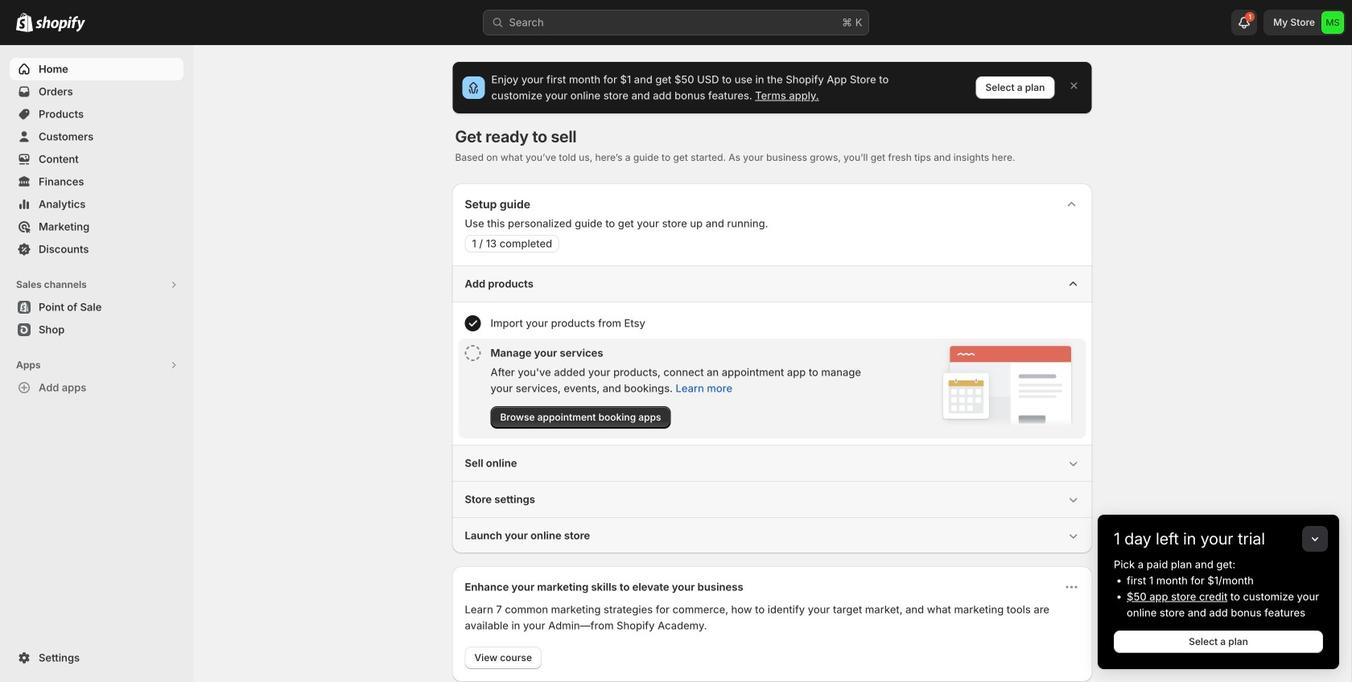 Task type: locate. For each thing, give the bounding box(es) containing it.
shopify image
[[16, 13, 33, 32]]

mark manage your services as done image
[[465, 345, 481, 362]]

manage your services group
[[459, 339, 1087, 439]]

guide categories group
[[452, 266, 1093, 554]]



Task type: describe. For each thing, give the bounding box(es) containing it.
import your products from etsy group
[[459, 309, 1087, 338]]

add products group
[[452, 266, 1093, 445]]

mark import your products from etsy as not done image
[[465, 316, 481, 332]]

my store image
[[1322, 11, 1345, 34]]

shopify image
[[35, 16, 85, 32]]

setup guide region
[[452, 184, 1093, 554]]



Task type: vqa. For each thing, say whether or not it's contained in the screenshot.
tab list
no



